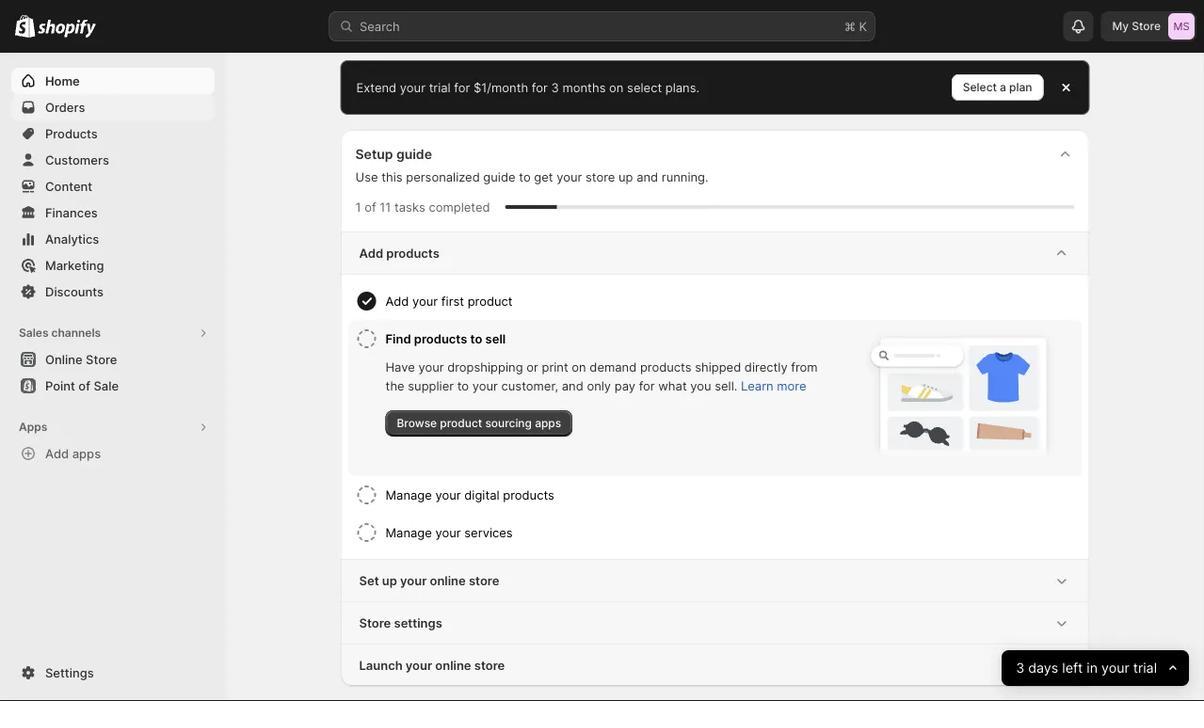 Task type: locate. For each thing, give the bounding box(es) containing it.
browse product sourcing apps
[[397, 417, 561, 430]]

1 horizontal spatial add
[[359, 246, 383, 260]]

find products to sell
[[386, 331, 506, 346]]

1 horizontal spatial trial
[[1133, 660, 1157, 677]]

point
[[45, 379, 75, 393]]

of left sale at the left bottom
[[78, 379, 90, 393]]

0 vertical spatial trial
[[429, 80, 451, 95]]

1 vertical spatial up
[[382, 573, 397, 588]]

for right $1/month
[[532, 80, 548, 95]]

to left get
[[519, 169, 531, 184]]

plan
[[1009, 81, 1032, 94]]

shipped
[[695, 360, 741, 374]]

store settings button
[[340, 603, 1090, 644]]

manage inside dropdown button
[[386, 488, 432, 502]]

for
[[454, 80, 470, 95], [532, 80, 548, 95], [639, 379, 655, 393]]

setup guide
[[355, 146, 432, 162]]

settings
[[394, 616, 442, 630]]

$1/month
[[474, 80, 528, 95]]

months
[[563, 80, 606, 95]]

store
[[1132, 19, 1161, 33], [86, 352, 117, 367], [359, 616, 391, 630]]

2 horizontal spatial add
[[386, 294, 409, 308]]

0 vertical spatial guide
[[396, 146, 432, 162]]

and
[[637, 169, 658, 184], [562, 379, 584, 393]]

trial right the in
[[1133, 660, 1157, 677]]

2 vertical spatial store
[[359, 616, 391, 630]]

2 manage from the top
[[386, 525, 432, 540]]

customers link
[[11, 147, 215, 173]]

trial left $1/month
[[429, 80, 451, 95]]

1
[[355, 200, 361, 214]]

shopify image
[[15, 15, 35, 37], [38, 19, 96, 38]]

your
[[400, 80, 426, 95], [557, 169, 582, 184], [412, 294, 438, 308], [418, 360, 444, 374], [472, 379, 498, 393], [435, 488, 461, 502], [435, 525, 461, 540], [400, 573, 427, 588], [406, 658, 432, 673], [1101, 660, 1129, 677]]

1 vertical spatial to
[[470, 331, 482, 346]]

and down "print"
[[562, 379, 584, 393]]

2 horizontal spatial to
[[519, 169, 531, 184]]

discounts
[[45, 284, 104, 299]]

product inside dropdown button
[[468, 294, 513, 308]]

0 vertical spatial product
[[468, 294, 513, 308]]

your left 'services'
[[435, 525, 461, 540]]

sell.
[[715, 379, 738, 393]]

store right my
[[1132, 19, 1161, 33]]

1 vertical spatial manage
[[386, 525, 432, 540]]

for left $1/month
[[454, 80, 470, 95]]

1 horizontal spatial store
[[359, 616, 391, 630]]

3 left 'days'
[[1016, 660, 1025, 677]]

add for add products
[[359, 246, 383, 260]]

1 horizontal spatial apps
[[535, 417, 561, 430]]

0 horizontal spatial up
[[382, 573, 397, 588]]

have
[[386, 360, 415, 374]]

home
[[45, 73, 80, 88]]

of right 1
[[365, 200, 376, 214]]

add for add your first product
[[386, 294, 409, 308]]

1 horizontal spatial of
[[365, 200, 376, 214]]

tasks
[[395, 200, 425, 214]]

apps down apps button
[[72, 446, 101, 461]]

1 vertical spatial store
[[86, 352, 117, 367]]

my store image
[[1169, 13, 1195, 40]]

1 vertical spatial product
[[440, 417, 482, 430]]

mark manage your digital products as done image
[[355, 484, 378, 507]]

have your dropshipping or print on demand products shipped directly from the supplier to your customer, and only pay for what you sell.
[[386, 360, 818, 393]]

2 vertical spatial store
[[474, 658, 505, 673]]

your right the in
[[1101, 660, 1129, 677]]

0 vertical spatial 3
[[551, 80, 559, 95]]

1 vertical spatial guide
[[483, 169, 516, 184]]

content
[[45, 179, 92, 193]]

and left running.
[[637, 169, 658, 184]]

add apps button
[[11, 441, 215, 467]]

on left select
[[609, 80, 624, 95]]

0 vertical spatial manage
[[386, 488, 432, 502]]

on right "print"
[[572, 360, 586, 374]]

store inside "button"
[[86, 352, 117, 367]]

1 horizontal spatial guide
[[483, 169, 516, 184]]

product right the first
[[468, 294, 513, 308]]

1 vertical spatial add
[[386, 294, 409, 308]]

1 vertical spatial store
[[469, 573, 499, 588]]

product right browse
[[440, 417, 482, 430]]

apps
[[19, 420, 47, 434]]

learn more link
[[741, 379, 807, 393]]

store up launch
[[359, 616, 391, 630]]

learn more
[[741, 379, 807, 393]]

your up settings
[[400, 573, 427, 588]]

1 horizontal spatial up
[[619, 169, 633, 184]]

orders link
[[11, 94, 215, 121]]

of inside button
[[78, 379, 90, 393]]

store
[[586, 169, 615, 184], [469, 573, 499, 588], [474, 658, 505, 673]]

find products to sell element
[[386, 358, 834, 437]]

online down settings
[[435, 658, 471, 673]]

this
[[381, 169, 403, 184]]

on
[[609, 80, 624, 95], [572, 360, 586, 374]]

manage
[[386, 488, 432, 502], [386, 525, 432, 540]]

0 vertical spatial online
[[430, 573, 466, 588]]

store up sale at the left bottom
[[86, 352, 117, 367]]

online store link
[[11, 347, 215, 373]]

for right "pay"
[[639, 379, 655, 393]]

0 vertical spatial add
[[359, 246, 383, 260]]

2 horizontal spatial for
[[639, 379, 655, 393]]

0 horizontal spatial on
[[572, 360, 586, 374]]

manage inside dropdown button
[[386, 525, 432, 540]]

use this personalized guide to get your store up and running.
[[355, 169, 709, 184]]

mark find products to sell as done image
[[355, 328, 378, 350]]

up left running.
[[619, 169, 633, 184]]

online
[[45, 352, 83, 367]]

home link
[[11, 68, 215, 94]]

1 vertical spatial of
[[78, 379, 90, 393]]

1 vertical spatial 3
[[1016, 660, 1025, 677]]

0 vertical spatial to
[[519, 169, 531, 184]]

manage right mark manage your services as done icon
[[386, 525, 432, 540]]

products
[[386, 246, 440, 260], [414, 331, 467, 346], [640, 360, 692, 374], [503, 488, 554, 502]]

completed
[[429, 200, 490, 214]]

products
[[45, 126, 98, 141]]

1 vertical spatial apps
[[72, 446, 101, 461]]

your down dropshipping
[[472, 379, 498, 393]]

your up supplier
[[418, 360, 444, 374]]

customer,
[[501, 379, 558, 393]]

digital
[[464, 488, 500, 502]]

get
[[534, 169, 553, 184]]

0 vertical spatial store
[[1132, 19, 1161, 33]]

1 vertical spatial and
[[562, 379, 584, 393]]

add inside add apps button
[[45, 446, 69, 461]]

products up what
[[640, 360, 692, 374]]

0 vertical spatial of
[[365, 200, 376, 214]]

you
[[690, 379, 711, 393]]

and inside have your dropshipping or print on demand products shipped directly from the supplier to your customer, and only pay for what you sell.
[[562, 379, 584, 393]]

to inside have your dropshipping or print on demand products shipped directly from the supplier to your customer, and only pay for what you sell.
[[457, 379, 469, 393]]

up right set
[[382, 573, 397, 588]]

0 horizontal spatial trial
[[429, 80, 451, 95]]

point of sale
[[45, 379, 119, 393]]

2 vertical spatial to
[[457, 379, 469, 393]]

products right digital
[[503, 488, 554, 502]]

0 horizontal spatial to
[[457, 379, 469, 393]]

finances link
[[11, 200, 215, 226]]

0 horizontal spatial apps
[[72, 446, 101, 461]]

0 horizontal spatial for
[[454, 80, 470, 95]]

demand
[[590, 360, 637, 374]]

0 horizontal spatial shopify image
[[15, 15, 35, 37]]

add for add apps
[[45, 446, 69, 461]]

manage your services button
[[386, 514, 1075, 552]]

guide up this at left top
[[396, 146, 432, 162]]

0 vertical spatial up
[[619, 169, 633, 184]]

use
[[355, 169, 378, 184]]

to down dropshipping
[[457, 379, 469, 393]]

2 vertical spatial add
[[45, 446, 69, 461]]

1 horizontal spatial and
[[637, 169, 658, 184]]

0 horizontal spatial add
[[45, 446, 69, 461]]

guide
[[396, 146, 432, 162], [483, 169, 516, 184]]

more
[[777, 379, 807, 393]]

0 horizontal spatial of
[[78, 379, 90, 393]]

add up find
[[386, 294, 409, 308]]

3
[[551, 80, 559, 95], [1016, 660, 1025, 677]]

browse product sourcing apps link
[[386, 411, 573, 437]]

setup
[[355, 146, 393, 162]]

running.
[[662, 169, 709, 184]]

add inside add your first product dropdown button
[[386, 294, 409, 308]]

0 vertical spatial apps
[[535, 417, 561, 430]]

0 horizontal spatial and
[[562, 379, 584, 393]]

1 manage from the top
[[386, 488, 432, 502]]

⌘
[[845, 19, 856, 33]]

1 horizontal spatial to
[[470, 331, 482, 346]]

apps
[[535, 417, 561, 430], [72, 446, 101, 461]]

apps inside button
[[72, 446, 101, 461]]

0 vertical spatial store
[[586, 169, 615, 184]]

sourcing
[[485, 417, 532, 430]]

add products
[[359, 246, 440, 260]]

manage right mark manage your digital products as done icon
[[386, 488, 432, 502]]

0 horizontal spatial store
[[86, 352, 117, 367]]

2 horizontal spatial store
[[1132, 19, 1161, 33]]

add down apps in the left bottom of the page
[[45, 446, 69, 461]]

trial
[[429, 80, 451, 95], [1133, 660, 1157, 677]]

1 horizontal spatial 3
[[1016, 660, 1025, 677]]

online down manage your services
[[430, 573, 466, 588]]

supplier
[[408, 379, 454, 393]]

1 horizontal spatial on
[[609, 80, 624, 95]]

settings
[[45, 666, 94, 680]]

1 vertical spatial trial
[[1133, 660, 1157, 677]]

1 vertical spatial on
[[572, 360, 586, 374]]

online store
[[45, 352, 117, 367]]

mark manage your services as done image
[[355, 522, 378, 544]]

products down tasks at the top left of the page
[[386, 246, 440, 260]]

3 left months
[[551, 80, 559, 95]]

products down add your first product
[[414, 331, 467, 346]]

apps right sourcing
[[535, 417, 561, 430]]

add
[[359, 246, 383, 260], [386, 294, 409, 308], [45, 446, 69, 461]]

to left sell
[[470, 331, 482, 346]]

guide left get
[[483, 169, 516, 184]]

k
[[859, 19, 867, 33]]

add down 1
[[359, 246, 383, 260]]

select a plan
[[963, 81, 1032, 94]]

point of sale link
[[11, 373, 215, 399]]

in
[[1087, 660, 1098, 677]]

0 horizontal spatial guide
[[396, 146, 432, 162]]

add inside add products dropdown button
[[359, 246, 383, 260]]

3 days left in your trial button
[[1002, 651, 1189, 686]]



Task type: vqa. For each thing, say whether or not it's contained in the screenshot.
the topmost 'Manage'
yes



Task type: describe. For each thing, give the bounding box(es) containing it.
sales channels button
[[11, 320, 215, 347]]

3 inside dropdown button
[[1016, 660, 1025, 677]]

content link
[[11, 173, 215, 200]]

finances
[[45, 205, 98, 220]]

set up your online store button
[[340, 560, 1090, 602]]

launch your online store
[[359, 658, 505, 673]]

settings link
[[11, 660, 215, 686]]

marketing
[[45, 258, 104, 273]]

find products to sell button
[[386, 320, 834, 358]]

of for sale
[[78, 379, 90, 393]]

1 vertical spatial online
[[435, 658, 471, 673]]

first
[[441, 294, 464, 308]]

3 days left in your trial
[[1016, 660, 1157, 677]]

select a plan link
[[952, 74, 1044, 101]]

0 vertical spatial on
[[609, 80, 624, 95]]

set up your online store
[[359, 573, 499, 588]]

manage your digital products
[[386, 488, 554, 502]]

products link
[[11, 121, 215, 147]]

select
[[627, 80, 662, 95]]

manage for manage your digital products
[[386, 488, 432, 502]]

directly
[[745, 360, 788, 374]]

search
[[360, 19, 400, 33]]

add your first product button
[[386, 282, 1075, 320]]

orders
[[45, 100, 85, 114]]

browse
[[397, 417, 437, 430]]

extend
[[356, 80, 397, 95]]

products inside have your dropshipping or print on demand products shipped directly from the supplier to your customer, and only pay for what you sell.
[[640, 360, 692, 374]]

11
[[380, 200, 391, 214]]

select
[[963, 81, 997, 94]]

sales channels
[[19, 326, 101, 340]]

find
[[386, 331, 411, 346]]

⌘ k
[[845, 19, 867, 33]]

up inside dropdown button
[[382, 573, 397, 588]]

0 horizontal spatial 3
[[551, 80, 559, 95]]

analytics
[[45, 232, 99, 246]]

services
[[464, 525, 513, 540]]

print
[[542, 360, 568, 374]]

1 of 11 tasks completed
[[355, 200, 490, 214]]

what
[[658, 379, 687, 393]]

manage for manage your services
[[386, 525, 432, 540]]

sale
[[94, 379, 119, 393]]

left
[[1062, 660, 1083, 677]]

add apps
[[45, 446, 101, 461]]

only
[[587, 379, 611, 393]]

learn
[[741, 379, 774, 393]]

days
[[1028, 660, 1058, 677]]

your right launch
[[406, 658, 432, 673]]

pay
[[615, 379, 636, 393]]

your left the first
[[412, 294, 438, 308]]

0 vertical spatial and
[[637, 169, 658, 184]]

set
[[359, 573, 379, 588]]

1 horizontal spatial shopify image
[[38, 19, 96, 38]]

my store
[[1112, 19, 1161, 33]]

products inside dropdown button
[[386, 246, 440, 260]]

on inside have your dropshipping or print on demand products shipped directly from the supplier to your customer, and only pay for what you sell.
[[572, 360, 586, 374]]

your right get
[[557, 169, 582, 184]]

the
[[386, 379, 405, 393]]

manage your services
[[386, 525, 513, 540]]

dropshipping
[[447, 360, 523, 374]]

marketing link
[[11, 252, 215, 279]]

channels
[[51, 326, 101, 340]]

1 horizontal spatial for
[[532, 80, 548, 95]]

store inside dropdown button
[[359, 616, 391, 630]]

personalized
[[406, 169, 480, 184]]

discounts link
[[11, 279, 215, 305]]

extend your trial for $1/month for 3 months on select plans.
[[356, 80, 700, 95]]

trial inside dropdown button
[[1133, 660, 1157, 677]]

my
[[1112, 19, 1129, 33]]

customers
[[45, 153, 109, 167]]

a
[[1000, 81, 1007, 94]]

point of sale button
[[0, 373, 226, 399]]

to inside dropdown button
[[470, 331, 482, 346]]

apps button
[[11, 414, 215, 441]]

store for online store
[[86, 352, 117, 367]]

store for my store
[[1132, 19, 1161, 33]]

store settings
[[359, 616, 442, 630]]

apps inside find products to sell element
[[535, 417, 561, 430]]

online store button
[[0, 347, 226, 373]]

add your first product
[[386, 294, 513, 308]]

launch your online store button
[[340, 645, 1090, 686]]

analytics link
[[11, 226, 215, 252]]

from
[[791, 360, 818, 374]]

your right extend
[[400, 80, 426, 95]]

plans.
[[665, 80, 700, 95]]

for inside have your dropshipping or print on demand products shipped directly from the supplier to your customer, and only pay for what you sell.
[[639, 379, 655, 393]]

your left digital
[[435, 488, 461, 502]]

your inside dropdown button
[[435, 525, 461, 540]]

of for 11
[[365, 200, 376, 214]]

manage your digital products button
[[386, 476, 1075, 514]]



